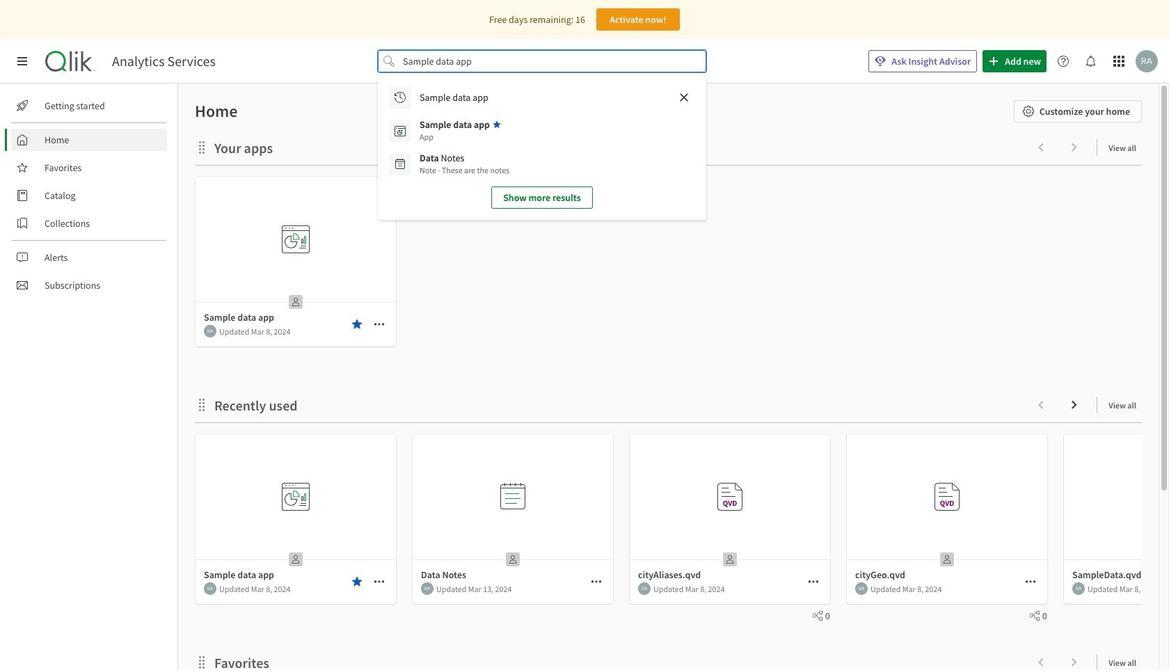 Task type: describe. For each thing, give the bounding box(es) containing it.
more actions image for 3rd ruby anderson image from the left
[[1025, 576, 1036, 587]]

1 remove from favorites image from the top
[[351, 319, 363, 330]]

ruby anderson image for more actions icon associated with second remove from favorites icon from the top of the page
[[204, 582, 216, 595]]

more actions image for 1st ruby anderson image
[[591, 576, 602, 587]]

3 ruby anderson image from the left
[[855, 582, 868, 595]]

4 ruby anderson image from the left
[[1072, 582, 1085, 595]]

2 ruby anderson image from the left
[[638, 582, 651, 595]]

more actions image for third ruby anderson image from the right
[[808, 576, 819, 587]]

move collection image
[[195, 140, 209, 154]]

1 vertical spatial move collection image
[[195, 655, 209, 669]]

navigation pane element
[[0, 89, 177, 302]]



Task type: vqa. For each thing, say whether or not it's contained in the screenshot.
first "Remove from Favorites" Image from the top
yes



Task type: locate. For each thing, give the bounding box(es) containing it.
1 more actions image from the top
[[374, 319, 385, 330]]

remove from favorites image
[[351, 319, 363, 330], [351, 576, 363, 587]]

1 more actions image from the left
[[591, 576, 602, 587]]

1 horizontal spatial more actions image
[[808, 576, 819, 587]]

more actions image for second remove from favorites icon from the bottom
[[374, 319, 385, 330]]

sample data app element
[[420, 118, 490, 131]]

more actions image
[[591, 576, 602, 587], [808, 576, 819, 587], [1025, 576, 1036, 587]]

0 vertical spatial remove from favorites image
[[351, 319, 363, 330]]

2 vertical spatial ruby anderson image
[[204, 582, 216, 595]]

0 vertical spatial ruby anderson image
[[1136, 50, 1158, 72]]

these are the notes element
[[420, 164, 509, 177]]

2 more actions image from the left
[[808, 576, 819, 587]]

Search for content text field
[[400, 50, 684, 72]]

main content
[[173, 84, 1169, 670]]

ruby anderson element
[[204, 325, 216, 337], [204, 582, 216, 595], [421, 582, 434, 595], [638, 582, 651, 595], [855, 582, 868, 595], [1072, 582, 1085, 595]]

ruby anderson image
[[1136, 50, 1158, 72], [204, 325, 216, 337], [204, 582, 216, 595]]

2 more actions image from the top
[[374, 576, 385, 587]]

2 remove from favorites image from the top
[[351, 576, 363, 587]]

1 ruby anderson image from the left
[[421, 582, 434, 595]]

close sidebar menu image
[[17, 56, 28, 67]]

0 vertical spatial move collection image
[[195, 398, 209, 412]]

3 more actions image from the left
[[1025, 576, 1036, 587]]

1 vertical spatial ruby anderson image
[[204, 325, 216, 337]]

more actions image
[[374, 319, 385, 330], [374, 576, 385, 587]]

0 vertical spatial more actions image
[[374, 319, 385, 330]]

more actions image for second remove from favorites icon from the top of the page
[[374, 576, 385, 587]]

list box
[[383, 81, 701, 214]]

2 horizontal spatial more actions image
[[1025, 576, 1036, 587]]

ruby anderson image for more actions icon related to second remove from favorites icon from the bottom
[[204, 325, 216, 337]]

analytics services element
[[112, 53, 216, 70]]

ruby anderson image
[[421, 582, 434, 595], [638, 582, 651, 595], [855, 582, 868, 595], [1072, 582, 1085, 595]]

0 horizontal spatial more actions image
[[591, 576, 602, 587]]

move collection image
[[195, 398, 209, 412], [195, 655, 209, 669]]

1 vertical spatial more actions image
[[374, 576, 385, 587]]

1 vertical spatial remove from favorites image
[[351, 576, 363, 587]]



